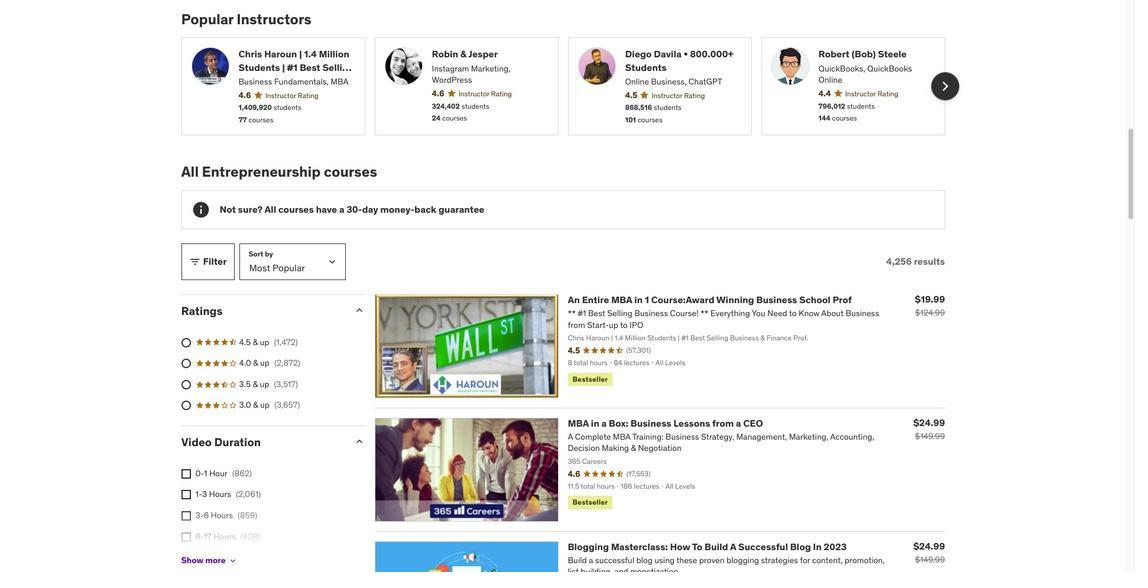 Task type: describe. For each thing, give the bounding box(es) containing it.
masterclass:
[[611, 541, 668, 553]]

day
[[362, 204, 378, 215]]

& for robin
[[461, 48, 467, 60]]

(3,517)
[[274, 379, 298, 390]]

students for marketing,
[[462, 102, 490, 110]]

3-
[[195, 510, 204, 521]]

3.0 & up (3,657)
[[239, 400, 300, 411]]

0-
[[195, 468, 204, 479]]

business inside chris haroun | 1.4 million students | #1 best selling business & finance prof.
[[239, 75, 280, 86]]

$149.99 for blogging masterclass: how to build a successful blog in 2023
[[915, 554, 945, 565]]

quickbooks,
[[819, 63, 866, 74]]

(408)
[[241, 531, 260, 542]]

3.5 & up (3,517)
[[239, 379, 298, 390]]

xsmall image for 1-
[[181, 491, 191, 500]]

mba in a box: business lessons from a ceo
[[568, 417, 763, 429]]

blogging
[[568, 541, 609, 553]]

& inside chris haroun | 1.4 million students | #1 best selling business & finance prof.
[[282, 75, 288, 86]]

1 vertical spatial all
[[265, 204, 276, 215]]

business,
[[651, 76, 687, 87]]

have
[[316, 204, 337, 215]]

1 horizontal spatial |
[[299, 48, 302, 60]]

video duration button
[[181, 435, 344, 449]]

best
[[300, 61, 320, 73]]

courses for 24
[[442, 114, 467, 123]]

& for 4.5
[[253, 337, 258, 348]]

how
[[670, 541, 691, 553]]

rating for students
[[298, 91, 319, 100]]

diego
[[625, 48, 652, 60]]

show more button
[[181, 549, 238, 572]]

steele
[[878, 48, 907, 60]]

instagram
[[432, 63, 469, 74]]

chris haroun | 1.4 million students | #1 best selling business & finance prof. link
[[239, 47, 355, 86]]

up for 3.0 & up
[[260, 400, 270, 411]]

in
[[813, 541, 822, 553]]

courses for 144
[[832, 114, 857, 123]]

online for diego davila • 800.000+ students
[[625, 76, 649, 87]]

instructors
[[237, 10, 312, 28]]

courses for 77
[[249, 115, 274, 124]]

1,409,920 students 77 courses
[[239, 103, 301, 124]]

mba for fundamentals,
[[331, 76, 349, 87]]

instructor rating for quickbooks,
[[845, 89, 899, 98]]

$124.99
[[915, 307, 945, 318]]

robert (bob) steele link
[[819, 47, 935, 61]]

school
[[800, 294, 831, 306]]

hour
[[209, 468, 228, 479]]

instructor rating for 800.000+
[[652, 91, 705, 100]]

796,012 students 144 courses
[[819, 102, 875, 123]]

4.6 for robin
[[432, 88, 445, 99]]

24
[[432, 114, 441, 123]]

robert
[[819, 48, 850, 60]]

course:award
[[651, 294, 715, 306]]

4.5 for 4.5
[[625, 90, 638, 100]]

1,409,920
[[239, 103, 272, 112]]

more
[[205, 556, 226, 566]]

$24.99 $149.99 for mba in a box: business lessons from a ceo
[[914, 417, 945, 442]]

2 vertical spatial mba
[[568, 417, 589, 429]]

6-
[[195, 531, 204, 542]]

small image for ratings
[[353, 304, 365, 316]]

build
[[705, 541, 728, 553]]

finance
[[290, 75, 325, 86]]

blogging masterclass: how to build a successful blog in 2023
[[568, 541, 847, 553]]

800.000+
[[690, 48, 734, 60]]

rating for &
[[491, 89, 512, 98]]

jesper
[[469, 48, 498, 60]]

1-
[[195, 489, 202, 500]]

results
[[914, 256, 945, 267]]

xsmall image for 3-
[[181, 512, 191, 521]]

4.4
[[819, 88, 831, 99]]

mba for entire
[[611, 294, 632, 306]]

#1
[[287, 61, 298, 73]]

instructor rating for instagram
[[459, 89, 512, 98]]

0 horizontal spatial a
[[339, 204, 345, 215]]

(3,657)
[[274, 400, 300, 411]]

students inside "1,409,920 students 77 courses"
[[274, 103, 301, 112]]

back
[[415, 204, 437, 215]]

filter
[[203, 256, 227, 267]]

robert (bob) steele quickbooks, quickbooks online
[[819, 48, 912, 85]]

popular
[[181, 10, 234, 28]]

prof.
[[327, 75, 349, 86]]

6
[[204, 510, 209, 521]]

blogging masterclass: how to build a successful blog in 2023 link
[[568, 541, 847, 553]]

xsmall image for 6-
[[181, 533, 191, 542]]

1 vertical spatial |
[[282, 61, 285, 73]]

business fundamentals, mba
[[239, 76, 349, 87]]

entire
[[582, 294, 609, 306]]

guarantee
[[439, 204, 485, 215]]

0-1 hour (862)
[[195, 468, 252, 479]]

(1,472)
[[274, 337, 298, 348]]

selling
[[323, 61, 354, 73]]

sure?
[[238, 204, 263, 215]]

students for students
[[654, 103, 682, 112]]

video duration
[[181, 435, 261, 449]]

2023
[[824, 541, 847, 553]]

(2,872)
[[274, 358, 300, 369]]

1 horizontal spatial a
[[602, 417, 607, 429]]

courses for 101
[[638, 115, 663, 124]]

marketing,
[[471, 63, 511, 74]]

hours for 3-6 hours
[[211, 510, 233, 521]]

& for 4.0
[[253, 358, 258, 369]]

0 horizontal spatial all
[[181, 163, 199, 181]]

instructor for instagram
[[459, 89, 490, 98]]

144
[[819, 114, 831, 123]]

prof
[[833, 294, 852, 306]]

to
[[692, 541, 703, 553]]

796,012
[[819, 102, 846, 110]]

students inside diego davila • 800.000+ students online business, chatgpt
[[625, 61, 667, 73]]

small image
[[189, 256, 201, 268]]

101
[[625, 115, 636, 124]]

ceo
[[744, 417, 763, 429]]

1-3 hours (2,061)
[[195, 489, 261, 500]]

rating for (bob)
[[878, 89, 899, 98]]

4,256 results
[[887, 256, 945, 267]]

small image for video duration
[[353, 436, 365, 448]]

324,402 students 24 courses
[[432, 102, 490, 123]]



Task type: locate. For each thing, give the bounding box(es) containing it.
million
[[319, 48, 349, 60]]

77
[[239, 115, 247, 124]]

$149.99
[[915, 431, 945, 442], [915, 554, 945, 565]]

1 vertical spatial 4.5
[[239, 337, 251, 348]]

mba down selling
[[331, 76, 349, 87]]

1 horizontal spatial online
[[819, 75, 843, 85]]

box:
[[609, 417, 629, 429]]

0 horizontal spatial 4.5
[[239, 337, 251, 348]]

not sure? all courses have a 30-day money-back guarantee
[[220, 204, 485, 215]]

instructor rating down business,
[[652, 91, 705, 100]]

1 $24.99 from the top
[[914, 417, 945, 429]]

online inside diego davila • 800.000+ students online business, chatgpt
[[625, 76, 649, 87]]

students inside 796,012 students 144 courses
[[847, 102, 875, 110]]

hours for 1-3 hours
[[209, 489, 231, 500]]

xsmall image inside show more button
[[228, 556, 238, 566]]

instructor up 324,402 students 24 courses
[[459, 89, 490, 98]]

0 horizontal spatial online
[[625, 76, 649, 87]]

show
[[181, 556, 203, 566]]

in left box:
[[591, 417, 600, 429]]

a left ceo
[[736, 417, 741, 429]]

6-17 hours (408)
[[195, 531, 260, 542]]

rating down quickbooks
[[878, 89, 899, 98]]

0 horizontal spatial students
[[239, 61, 280, 73]]

2 horizontal spatial mba
[[611, 294, 632, 306]]

2 small image from the top
[[353, 436, 365, 448]]

17
[[204, 531, 212, 542]]

a left the 30-
[[339, 204, 345, 215]]

1 horizontal spatial in
[[635, 294, 643, 306]]

1 vertical spatial mba
[[611, 294, 632, 306]]

4,256
[[887, 256, 912, 267]]

0 horizontal spatial 1
[[204, 468, 207, 479]]

students for quickbooks
[[847, 102, 875, 110]]

students inside 324,402 students 24 courses
[[462, 102, 490, 110]]

1 horizontal spatial all
[[265, 204, 276, 215]]

online up 4.4
[[819, 75, 843, 85]]

xsmall image left 1-
[[181, 491, 191, 500]]

1 vertical spatial small image
[[353, 436, 365, 448]]

not
[[220, 204, 236, 215]]

1 vertical spatial 1
[[204, 468, 207, 479]]

4.5 up 868,516
[[625, 90, 638, 100]]

popular instructors element
[[181, 10, 960, 135]]

fundamentals,
[[274, 76, 329, 87]]

0 vertical spatial 1
[[645, 294, 649, 306]]

868,516
[[625, 103, 652, 112]]

1 $149.99 from the top
[[915, 431, 945, 442]]

0 vertical spatial 4.5
[[625, 90, 638, 100]]

blog
[[790, 541, 811, 553]]

rating for davila
[[684, 91, 705, 100]]

& for 3.5
[[253, 379, 258, 390]]

winning
[[717, 294, 754, 306]]

0 vertical spatial all
[[181, 163, 199, 181]]

& right 4.0
[[253, 358, 258, 369]]

1 vertical spatial $24.99
[[914, 540, 945, 552]]

1 horizontal spatial mba
[[568, 417, 589, 429]]

all entrepreneurship courses
[[181, 163, 377, 181]]

4.5
[[625, 90, 638, 100], [239, 337, 251, 348]]

4.5 & up (1,472)
[[239, 337, 298, 348]]

hours right 17+
[[210, 553, 233, 563]]

courses down "1,409,920"
[[249, 115, 274, 124]]

an entire mba in 1 course:award winning business school prof
[[568, 294, 852, 306]]

up for 3.5 & up
[[260, 379, 269, 390]]

3.5
[[239, 379, 251, 390]]

1
[[645, 294, 649, 306], [204, 468, 207, 479]]

instructor rating
[[459, 89, 512, 98], [845, 89, 899, 98], [265, 91, 319, 100], [652, 91, 705, 100]]

students down business,
[[654, 103, 682, 112]]

0 horizontal spatial |
[[282, 61, 285, 73]]

diego davila • 800.000+ students link
[[625, 47, 742, 74]]

mba
[[331, 76, 349, 87], [611, 294, 632, 306], [568, 417, 589, 429]]

3.0
[[239, 400, 251, 411]]

chris
[[239, 48, 262, 60]]

324,402
[[432, 102, 460, 110]]

(862)
[[232, 468, 252, 479]]

instructor for quickbooks,
[[845, 89, 876, 98]]

17+
[[195, 553, 208, 563]]

4.0 & up (2,872)
[[239, 358, 300, 369]]

hours right 17
[[214, 531, 236, 542]]

(bob)
[[852, 48, 876, 60]]

hours for 6-17 hours
[[214, 531, 236, 542]]

2 $24.99 from the top
[[914, 540, 945, 552]]

online for robert (bob) steele
[[819, 75, 843, 85]]

& right robin on the top left of page
[[461, 48, 467, 60]]

filter button
[[181, 244, 235, 280]]

an
[[568, 294, 580, 306]]

popular instructors
[[181, 10, 312, 28]]

wordpress
[[432, 75, 472, 85]]

4.5 for 4.5 & up (1,472)
[[239, 337, 251, 348]]

up right 3.0
[[260, 400, 270, 411]]

instructor rating down "robert (bob) steele quickbooks, quickbooks online"
[[845, 89, 899, 98]]

students inside 868,516 students 101 courses
[[654, 103, 682, 112]]

xsmall image left 3-
[[181, 512, 191, 521]]

| left the #1
[[282, 61, 285, 73]]

1 $24.99 $149.99 from the top
[[914, 417, 945, 442]]

up for 4.0 & up
[[260, 358, 270, 369]]

hours
[[209, 489, 231, 500], [211, 510, 233, 521], [214, 531, 236, 542], [210, 553, 233, 563]]

successful
[[739, 541, 788, 553]]

1 left course:award
[[645, 294, 649, 306]]

rating down finance
[[298, 91, 319, 100]]

4.6 up 324,402
[[432, 88, 445, 99]]

mba right entire
[[611, 294, 632, 306]]

online up 868,516
[[625, 76, 649, 87]]

robin
[[432, 48, 458, 60]]

$24.99 for mba in a box: business lessons from a ceo
[[914, 417, 945, 429]]

$24.99 $149.99 for blogging masterclass: how to build a successful blog in 2023
[[914, 540, 945, 565]]

0 vertical spatial $149.99
[[915, 431, 945, 442]]

small image
[[353, 304, 365, 316], [353, 436, 365, 448]]

students right 796,012
[[847, 102, 875, 110]]

up left (1,472)
[[260, 337, 269, 348]]

students down business fundamentals, mba
[[274, 103, 301, 112]]

1 horizontal spatial 4.5
[[625, 90, 638, 100]]

hours right 3
[[209, 489, 231, 500]]

from
[[713, 417, 734, 429]]

2 $24.99 $149.99 from the top
[[914, 540, 945, 565]]

money-
[[380, 204, 415, 215]]

students down "chris"
[[239, 61, 280, 73]]

(859)
[[238, 510, 257, 521]]

lessons
[[674, 417, 710, 429]]

courses down 796,012
[[832, 114, 857, 123]]

0 vertical spatial $24.99
[[914, 417, 945, 429]]

1 vertical spatial in
[[591, 417, 600, 429]]

1 vertical spatial $149.99
[[915, 554, 945, 565]]

0 vertical spatial in
[[635, 294, 643, 306]]

xsmall image left 6-
[[181, 533, 191, 542]]

instructor rating for courses
[[265, 91, 319, 100]]

&
[[461, 48, 467, 60], [282, 75, 288, 86], [253, 337, 258, 348], [253, 358, 258, 369], [253, 379, 258, 390], [253, 400, 258, 411]]

2 horizontal spatial a
[[736, 417, 741, 429]]

mba left box:
[[568, 417, 589, 429]]

up right '3.5'
[[260, 379, 269, 390]]

haroun
[[264, 48, 297, 60]]

carousel element
[[181, 37, 960, 135]]

ratings button
[[181, 304, 344, 318]]

rating down the marketing,
[[491, 89, 512, 98]]

hours right the 6
[[211, 510, 233, 521]]

video
[[181, 435, 212, 449]]

up right 4.0
[[260, 358, 270, 369]]

•
[[684, 48, 688, 60]]

4.6 for 1,409,920
[[239, 90, 251, 100]]

courses down 868,516
[[638, 115, 663, 124]]

1 left hour
[[204, 468, 207, 479]]

$24.99 for blogging masterclass: how to build a successful blog in 2023
[[914, 540, 945, 552]]

$149.99 for mba in a box: business lessons from a ceo
[[915, 431, 945, 442]]

$24.99 $149.99
[[914, 417, 945, 442], [914, 540, 945, 565]]

a left box:
[[602, 417, 607, 429]]

1 small image from the top
[[353, 304, 365, 316]]

4,256 results status
[[887, 256, 945, 268]]

online
[[819, 75, 843, 85], [625, 76, 649, 87]]

1.4
[[304, 48, 317, 60]]

instructor rating down business fundamentals, mba
[[265, 91, 319, 100]]

courses inside 796,012 students 144 courses
[[832, 114, 857, 123]]

davila
[[654, 48, 682, 60]]

instructor for courses
[[265, 91, 296, 100]]

courses inside 868,516 students 101 courses
[[638, 115, 663, 124]]

mba in a box: business lessons from a ceo link
[[568, 417, 763, 429]]

in right entire
[[635, 294, 643, 306]]

courses
[[442, 114, 467, 123], [832, 114, 857, 123], [249, 115, 274, 124], [638, 115, 663, 124], [324, 163, 377, 181], [278, 204, 314, 215]]

courses for all
[[278, 204, 314, 215]]

1 students from the left
[[239, 61, 280, 73]]

students
[[239, 61, 280, 73], [625, 61, 667, 73]]

& right '3.5'
[[253, 379, 258, 390]]

next image
[[936, 77, 955, 96]]

& down the #1
[[282, 75, 288, 86]]

1 vertical spatial $24.99 $149.99
[[914, 540, 945, 565]]

& inside robin & jesper instagram marketing, wordpress
[[461, 48, 467, 60]]

instructor up 796,012 students 144 courses
[[845, 89, 876, 98]]

courses down 324,402
[[442, 114, 467, 123]]

instructor for 800.000+
[[652, 91, 683, 100]]

17+ hours
[[195, 553, 233, 563]]

1 horizontal spatial students
[[625, 61, 667, 73]]

4.0
[[239, 358, 251, 369]]

2 students from the left
[[625, 61, 667, 73]]

instructor down business fundamentals, mba
[[265, 91, 296, 100]]

courses left have
[[278, 204, 314, 215]]

|
[[299, 48, 302, 60], [282, 61, 285, 73]]

& up the 4.0 & up (2,872)
[[253, 337, 258, 348]]

3-6 hours (859)
[[195, 510, 257, 521]]

diego davila • 800.000+ students online business, chatgpt
[[625, 48, 734, 87]]

0 horizontal spatial 4.6
[[239, 90, 251, 100]]

online inside "robert (bob) steele quickbooks, quickbooks online"
[[819, 75, 843, 85]]

& right 3.0
[[253, 400, 258, 411]]

students right 324,402
[[462, 102, 490, 110]]

instructor rating down the marketing,
[[459, 89, 512, 98]]

4.5 inside carousel 'element'
[[625, 90, 638, 100]]

0 vertical spatial $24.99 $149.99
[[914, 417, 945, 442]]

2 $149.99 from the top
[[915, 554, 945, 565]]

courses inside "1,409,920 students 77 courses"
[[249, 115, 274, 124]]

rating down 'chatgpt'
[[684, 91, 705, 100]]

0 horizontal spatial in
[[591, 417, 600, 429]]

$19.99 $124.99
[[915, 293, 945, 318]]

xsmall image right more
[[228, 556, 238, 566]]

4.5 up 4.0
[[239, 337, 251, 348]]

students inside chris haroun | 1.4 million students | #1 best selling business & finance prof.
[[239, 61, 280, 73]]

xsmall image
[[181, 491, 191, 500], [181, 512, 191, 521], [181, 533, 191, 542], [228, 556, 238, 566]]

0 vertical spatial mba
[[331, 76, 349, 87]]

0 vertical spatial |
[[299, 48, 302, 60]]

| left the '1.4' on the top
[[299, 48, 302, 60]]

courses inside 324,402 students 24 courses
[[442, 114, 467, 123]]

0 vertical spatial small image
[[353, 304, 365, 316]]

quickbooks
[[868, 63, 912, 74]]

students down the "diego"
[[625, 61, 667, 73]]

mba inside carousel 'element'
[[331, 76, 349, 87]]

courses up not sure? all courses have a 30-day money-back guarantee at the left of the page
[[324, 163, 377, 181]]

1 horizontal spatial 1
[[645, 294, 649, 306]]

4.6 up "1,409,920"
[[239, 90, 251, 100]]

ratings
[[181, 304, 223, 318]]

up for 4.5 & up
[[260, 337, 269, 348]]

duration
[[214, 435, 261, 449]]

& for 3.0
[[253, 400, 258, 411]]

0 horizontal spatial mba
[[331, 76, 349, 87]]

entrepreneurship
[[202, 163, 321, 181]]

instructor down business,
[[652, 91, 683, 100]]

xsmall image
[[181, 469, 191, 479]]

868,516 students 101 courses
[[625, 103, 682, 124]]

business
[[239, 75, 280, 86], [239, 76, 272, 87], [757, 294, 797, 306], [631, 417, 672, 429]]

4.6
[[432, 88, 445, 99], [239, 90, 251, 100]]

1 horizontal spatial 4.6
[[432, 88, 445, 99]]



Task type: vqa. For each thing, say whether or not it's contained in the screenshot.
(2,061)
yes



